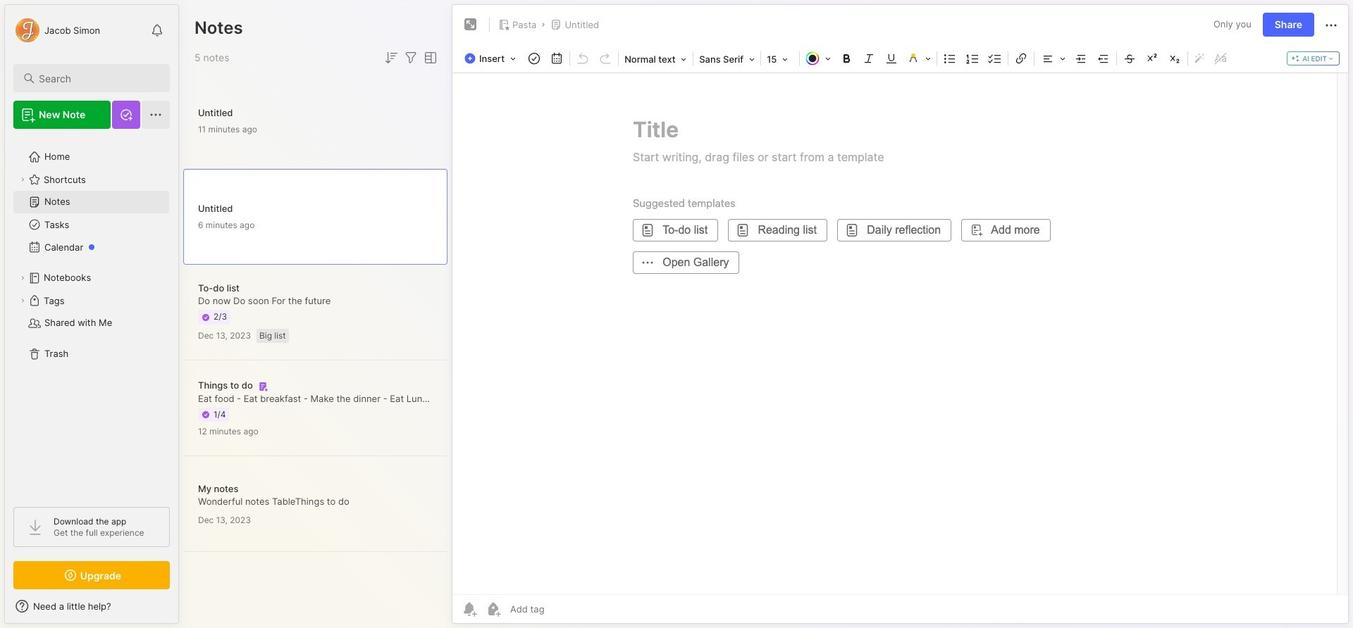 Task type: locate. For each thing, give the bounding box(es) containing it.
None search field
[[39, 70, 157, 87]]

checklist image
[[985, 49, 1005, 68]]

underline image
[[882, 49, 901, 68]]

Heading level field
[[620, 49, 691, 69]]

task image
[[524, 49, 544, 68]]

Font family field
[[695, 49, 759, 69]]

Note Editor text field
[[452, 73, 1348, 595]]

indent image
[[1071, 49, 1091, 68]]

tree
[[5, 137, 178, 495]]

strikethrough image
[[1120, 49, 1140, 68]]

click to collapse image
[[178, 603, 189, 619]]

Alignment field
[[1036, 49, 1070, 68]]

add filters image
[[402, 49, 419, 66]]

Search text field
[[39, 72, 157, 85]]

Add tag field
[[509, 603, 615, 616]]

note window element
[[452, 4, 1349, 628]]

bulleted list image
[[940, 49, 960, 68]]

View options field
[[419, 49, 439, 66]]

More actions field
[[1323, 16, 1340, 34]]

more actions image
[[1323, 17, 1340, 34]]

Add filters field
[[402, 49, 419, 66]]

tree inside main element
[[5, 137, 178, 495]]

Insert field
[[461, 49, 523, 68]]



Task type: vqa. For each thing, say whether or not it's contained in the screenshot.
"Expand note" icon at top
yes



Task type: describe. For each thing, give the bounding box(es) containing it.
none search field inside main element
[[39, 70, 157, 87]]

Highlight field
[[903, 49, 935, 68]]

superscript image
[[1143, 49, 1162, 68]]

Font color field
[[801, 49, 835, 68]]

expand notebooks image
[[18, 274, 27, 283]]

add tag image
[[485, 601, 502, 618]]

insert link image
[[1011, 49, 1031, 68]]

Font size field
[[763, 49, 798, 69]]

add a reminder image
[[461, 601, 478, 618]]

calendar event image
[[547, 49, 567, 68]]

expand tags image
[[18, 297, 27, 305]]

numbered list image
[[963, 49, 983, 68]]

Account field
[[13, 16, 100, 44]]

subscript image
[[1165, 49, 1185, 68]]

expand note image
[[462, 16, 479, 33]]

italic image
[[859, 49, 879, 68]]

main element
[[0, 0, 183, 629]]

outdent image
[[1094, 49, 1114, 68]]

Sort options field
[[383, 49, 400, 66]]

WHAT'S NEW field
[[5, 596, 178, 618]]

bold image
[[837, 49, 856, 68]]



